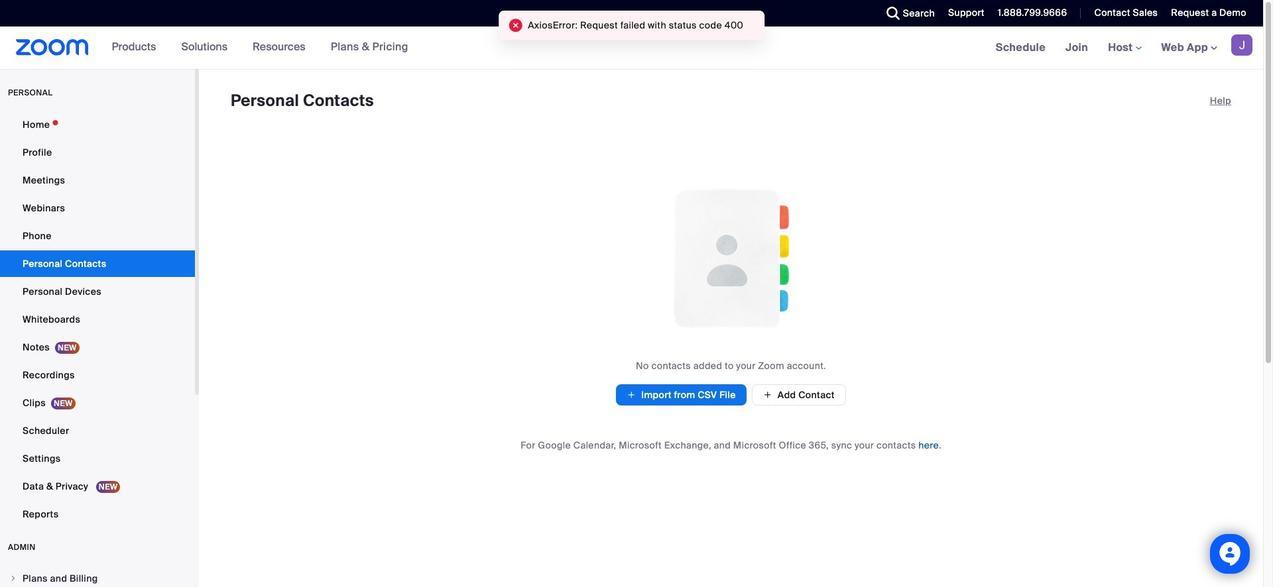 Task type: locate. For each thing, give the bounding box(es) containing it.
product information navigation
[[102, 27, 418, 69]]

1 horizontal spatial add image
[[763, 389, 772, 401]]

banner
[[0, 27, 1263, 70]]

meetings navigation
[[986, 27, 1263, 70]]

menu item
[[0, 566, 195, 588]]

add image
[[627, 389, 636, 402], [763, 389, 772, 401]]

zoom logo image
[[16, 39, 89, 56]]

personal menu menu
[[0, 111, 195, 529]]

0 horizontal spatial add image
[[627, 389, 636, 402]]



Task type: vqa. For each thing, say whether or not it's contained in the screenshot.
"Meetings" navigation
yes



Task type: describe. For each thing, give the bounding box(es) containing it.
profile picture image
[[1232, 34, 1253, 56]]

error image
[[509, 19, 523, 32]]

right image
[[9, 575, 17, 583]]



